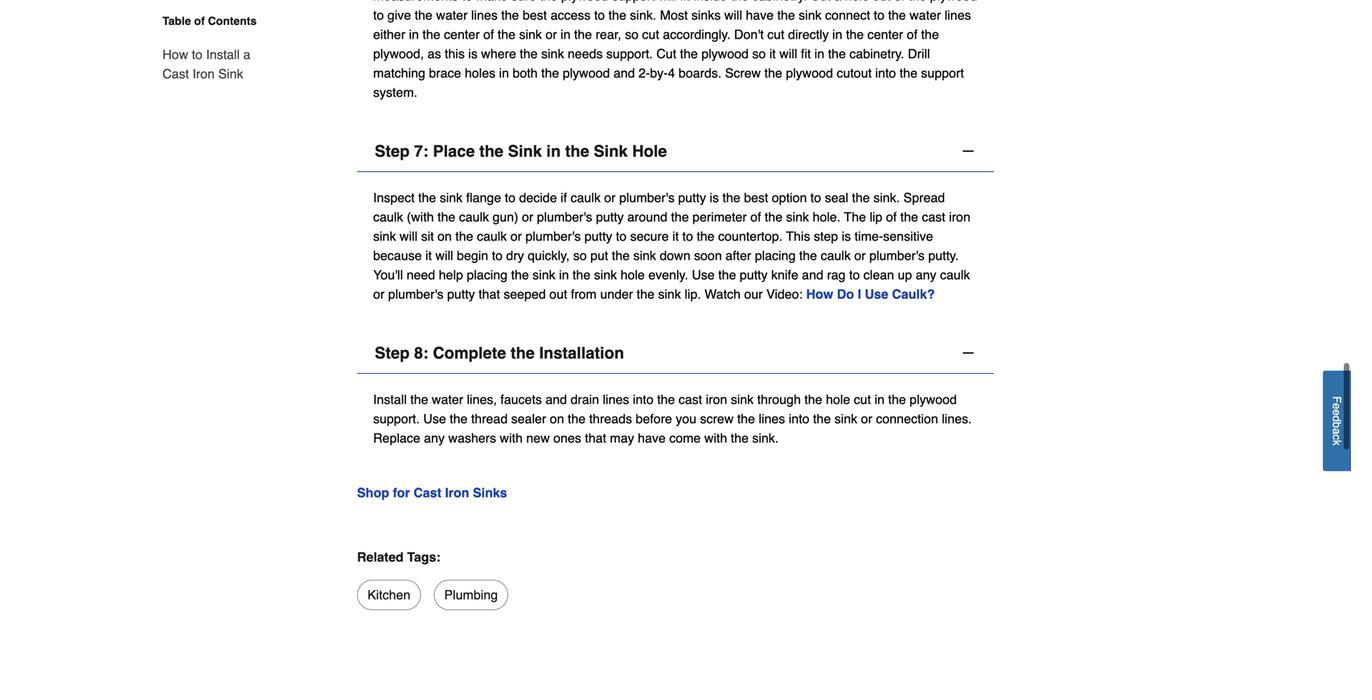 Task type: describe. For each thing, give the bounding box(es) containing it.
how do i use caulk?
[[807, 287, 935, 302]]

minus image for step 7: place the sink in the sink hole
[[961, 143, 977, 159]]

up
[[898, 268, 913, 282]]

table of contents element
[[143, 13, 264, 84]]

caulk up 'rag'
[[821, 248, 851, 263]]

f
[[1331, 397, 1344, 404]]

put
[[591, 248, 609, 263]]

1 horizontal spatial of
[[751, 210, 762, 225]]

sealer
[[511, 412, 547, 427]]

c
[[1331, 435, 1344, 440]]

to left the seal
[[811, 190, 822, 205]]

1 with from the left
[[500, 431, 523, 446]]

plumbing link
[[434, 580, 509, 611]]

to up 'gun)'
[[505, 190, 516, 205]]

washers
[[449, 431, 496, 446]]

the inside button
[[511, 344, 535, 363]]

inspect
[[373, 190, 415, 205]]

putty up perimeter
[[679, 190, 706, 205]]

the
[[844, 210, 867, 225]]

soon
[[694, 248, 722, 263]]

need
[[407, 268, 435, 282]]

step
[[814, 229, 839, 244]]

seal
[[825, 190, 849, 205]]

step 7: place the sink in the sink hole
[[375, 142, 667, 161]]

plumber's down need
[[388, 287, 444, 302]]

caulk down putty.
[[941, 268, 971, 282]]

water
[[432, 392, 464, 407]]

time-
[[855, 229, 884, 244]]

how for how do i use caulk?
[[807, 287, 834, 302]]

shop for cast iron sinks link
[[357, 486, 507, 501]]

through
[[758, 392, 801, 407]]

7:
[[414, 142, 429, 161]]

cast inside "inspect the sink flange to decide if caulk or plumber's putty is the best option to seal the sink. spread caulk (with the caulk gun) or plumber's putty around the perimeter of the sink hole. the lip of the cast iron sink will sit on the caulk or plumber's putty to secure it to the countertop. this step is time-sensitive because it will begin to dry quickly, so put the sink down soon after placing the caulk or plumber's putty. you'll need help placing the sink in the sink hole evenly. use the putty knife and rag to clean up any caulk or plumber's putty that seeped out from under the sink lip. watch our video:"
[[922, 210, 946, 225]]

sink up screw
[[731, 392, 754, 407]]

1 vertical spatial is
[[842, 229, 851, 244]]

any inside "inspect the sink flange to decide if caulk or plumber's putty is the best option to seal the sink. spread caulk (with the caulk gun) or plumber's putty around the perimeter of the sink hole. the lip of the cast iron sink will sit on the caulk or plumber's putty to secure it to the countertop. this step is time-sensitive because it will begin to dry quickly, so put the sink down soon after placing the caulk or plumber's putty. you'll need help placing the sink in the sink hole evenly. use the putty knife and rag to clean up any caulk or plumber's putty that seeped out from under the sink lip. watch our video:"
[[916, 268, 937, 282]]

hole
[[633, 142, 667, 161]]

video:
[[767, 287, 803, 302]]

drain
[[571, 392, 600, 407]]

1 horizontal spatial cast
[[414, 486, 442, 501]]

i
[[858, 287, 862, 302]]

plumber's up up
[[870, 248, 925, 263]]

clean
[[864, 268, 895, 282]]

2 horizontal spatial of
[[887, 210, 897, 225]]

cut
[[854, 392, 871, 407]]

seeped
[[504, 287, 546, 302]]

1 vertical spatial iron
[[445, 486, 470, 501]]

place
[[433, 142, 475, 161]]

best
[[744, 190, 769, 205]]

any inside install the water lines, faucets and drain lines into the cast iron sink through the hole cut in the plywood support. use the thread sealer on the threads before you screw the lines into the sink or connection lines. replace any washers with new ones that may have come with the sink.
[[424, 431, 445, 446]]

sink down quickly, on the left of the page
[[533, 268, 556, 282]]

caulk down 'gun)'
[[477, 229, 507, 244]]

help
[[439, 268, 463, 282]]

cast inside install the water lines, faucets and drain lines into the cast iron sink through the hole cut in the plywood support. use the thread sealer on the threads before you screw the lines into the sink or connection lines. replace any washers with new ones that may have come with the sink.
[[679, 392, 703, 407]]

table
[[163, 14, 191, 27]]

2 horizontal spatial use
[[865, 287, 889, 302]]

sit
[[421, 229, 434, 244]]

putty down help
[[447, 287, 475, 302]]

d
[[1331, 416, 1344, 422]]

sink. inside install the water lines, faucets and drain lines into the cast iron sink through the hole cut in the plywood support. use the thread sealer on the threads before you screw the lines into the sink or connection lines. replace any washers with new ones that may have come with the sink.
[[753, 431, 779, 446]]

you
[[676, 412, 697, 427]]

8:
[[414, 344, 429, 363]]

and inside "inspect the sink flange to decide if caulk or plumber's putty is the best option to seal the sink. spread caulk (with the caulk gun) or plumber's putty around the perimeter of the sink hole. the lip of the cast iron sink will sit on the caulk or plumber's putty to secure it to the countertop. this step is time-sensitive because it will begin to dry quickly, so put the sink down soon after placing the caulk or plumber's putty. you'll need help placing the sink in the sink hole evenly. use the putty knife and rag to clean up any caulk or plumber's putty that seeped out from under the sink lip. watch our video:"
[[802, 268, 824, 282]]

if
[[561, 190, 567, 205]]

0 horizontal spatial it
[[426, 248, 432, 263]]

hole inside "inspect the sink flange to decide if caulk or plumber's putty is the best option to seal the sink. spread caulk (with the caulk gun) or plumber's putty around the perimeter of the sink hole. the lip of the cast iron sink will sit on the caulk or plumber's putty to secure it to the countertop. this step is time-sensitive because it will begin to dry quickly, so put the sink down soon after placing the caulk or plumber's putty. you'll need help placing the sink in the sink hole evenly. use the putty knife and rag to clean up any caulk or plumber's putty that seeped out from under the sink lip. watch our video:"
[[621, 268, 645, 282]]

0 horizontal spatial lines
[[603, 392, 630, 407]]

around
[[628, 210, 668, 225]]

support.
[[373, 412, 420, 427]]

2 e from the top
[[1331, 410, 1344, 416]]

in inside install the water lines, faucets and drain lines into the cast iron sink through the hole cut in the plywood support. use the thread sealer on the threads before you screw the lines into the sink or connection lines. replace any washers with new ones that may have come with the sink.
[[875, 392, 885, 407]]

after
[[726, 248, 752, 263]]

on inside "inspect the sink flange to decide if caulk or plumber's putty is the best option to seal the sink. spread caulk (with the caulk gun) or plumber's putty around the perimeter of the sink hole. the lip of the cast iron sink will sit on the caulk or plumber's putty to secure it to the countertop. this step is time-sensitive because it will begin to dry quickly, so put the sink down soon after placing the caulk or plumber's putty. you'll need help placing the sink in the sink hole evenly. use the putty knife and rag to clean up any caulk or plumber's putty that seeped out from under the sink lip. watch our video:"
[[438, 229, 452, 244]]

or right if
[[605, 190, 616, 205]]

contents
[[208, 14, 257, 27]]

replace
[[373, 431, 421, 446]]

tags:
[[407, 550, 441, 565]]

perimeter
[[693, 210, 747, 225]]

have
[[638, 431, 666, 446]]

step 7: place the sink in the sink hole button
[[357, 131, 995, 172]]

related
[[357, 550, 404, 565]]

to up down
[[683, 229, 694, 244]]

to inside "how to install a cast iron sink"
[[192, 47, 203, 62]]

knife
[[772, 268, 799, 282]]

decide
[[519, 190, 557, 205]]

from
[[571, 287, 597, 302]]

step 8: complete the installation button
[[357, 333, 995, 374]]

under
[[601, 287, 633, 302]]

sink. inside "inspect the sink flange to decide if caulk or plumber's putty is the best option to seal the sink. spread caulk (with the caulk gun) or plumber's putty around the perimeter of the sink hole. the lip of the cast iron sink will sit on the caulk or plumber's putty to secure it to the countertop. this step is time-sensitive because it will begin to dry quickly, so put the sink down soon after placing the caulk or plumber's putty. you'll need help placing the sink in the sink hole evenly. use the putty knife and rag to clean up any caulk or plumber's putty that seeped out from under the sink lip. watch our video:"
[[874, 190, 900, 205]]

hole.
[[813, 210, 841, 225]]

putty up our
[[740, 268, 768, 282]]

related tags:
[[357, 550, 441, 565]]

how for how to install a cast iron sink
[[163, 47, 188, 62]]

caulk?
[[892, 287, 935, 302]]

how to install a cast iron sink link
[[163, 35, 264, 84]]

sink down secure at the left top of page
[[634, 248, 657, 263]]

flange
[[466, 190, 501, 205]]

installation
[[540, 344, 624, 363]]

step 8: complete the installation
[[375, 344, 624, 363]]

lip
[[870, 210, 883, 225]]

so
[[574, 248, 587, 263]]

install inside "how to install a cast iron sink"
[[206, 47, 240, 62]]

caulk right if
[[571, 190, 601, 205]]

a inside "how to install a cast iron sink"
[[243, 47, 251, 62]]

minus image for step 8: complete the installation
[[961, 345, 977, 361]]

iron inside "inspect the sink flange to decide if caulk or plumber's putty is the best option to seal the sink. spread caulk (with the caulk gun) or plumber's putty around the perimeter of the sink hole. the lip of the cast iron sink will sit on the caulk or plumber's putty to secure it to the countertop. this step is time-sensitive because it will begin to dry quickly, so put the sink down soon after placing the caulk or plumber's putty. you'll need help placing the sink in the sink hole evenly. use the putty knife and rag to clean up any caulk or plumber's putty that seeped out from under the sink lip. watch our video:"
[[950, 210, 971, 225]]

do
[[837, 287, 855, 302]]



Task type: vqa. For each thing, say whether or not it's contained in the screenshot.
the rightmost How
yes



Task type: locate. For each thing, give the bounding box(es) containing it.
sink up this
[[787, 210, 809, 225]]

0 vertical spatial how
[[163, 47, 188, 62]]

into
[[633, 392, 654, 407], [789, 412, 810, 427]]

sink.
[[874, 190, 900, 205], [753, 431, 779, 446]]

0 vertical spatial install
[[206, 47, 240, 62]]

spread
[[904, 190, 945, 205]]

placing
[[755, 248, 796, 263], [467, 268, 508, 282]]

plumber's up quickly, on the left of the page
[[526, 229, 581, 244]]

step inside step 8: complete the installation button
[[375, 344, 410, 363]]

caulk down flange
[[459, 210, 489, 225]]

with down screw
[[705, 431, 728, 446]]

1 vertical spatial hole
[[826, 392, 851, 407]]

cast down table
[[163, 66, 189, 81]]

or down cut
[[861, 412, 873, 427]]

1 horizontal spatial how
[[807, 287, 834, 302]]

1 horizontal spatial into
[[789, 412, 810, 427]]

lines,
[[467, 392, 497, 407]]

to
[[192, 47, 203, 62], [505, 190, 516, 205], [811, 190, 822, 205], [616, 229, 627, 244], [683, 229, 694, 244], [492, 248, 503, 263], [850, 268, 860, 282]]

inspect the sink flange to decide if caulk or plumber's putty is the best option to seal the sink. spread caulk (with the caulk gun) or plumber's putty around the perimeter of the sink hole. the lip of the cast iron sink will sit on the caulk or plumber's putty to secure it to the countertop. this step is time-sensitive because it will begin to dry quickly, so put the sink down soon after placing the caulk or plumber's putty. you'll need help placing the sink in the sink hole evenly. use the putty knife and rag to clean up any caulk or plumber's putty that seeped out from under the sink lip. watch our video:
[[373, 190, 971, 302]]

0 horizontal spatial a
[[243, 47, 251, 62]]

of right "lip"
[[887, 210, 897, 225]]

watch
[[705, 287, 741, 302]]

sink down cut
[[835, 412, 858, 427]]

hole up under
[[621, 268, 645, 282]]

it down sit
[[426, 248, 432, 263]]

a inside button
[[1331, 429, 1344, 435]]

f e e d b a c k button
[[1324, 371, 1352, 472]]

faucets
[[501, 392, 542, 407]]

or down you'll
[[373, 287, 385, 302]]

to left secure at the left top of page
[[616, 229, 627, 244]]

0 vertical spatial use
[[692, 268, 715, 282]]

sink
[[440, 190, 463, 205], [787, 210, 809, 225], [373, 229, 396, 244], [634, 248, 657, 263], [533, 268, 556, 282], [594, 268, 617, 282], [659, 287, 681, 302], [731, 392, 754, 407], [835, 412, 858, 427]]

in up if
[[547, 142, 561, 161]]

0 vertical spatial placing
[[755, 248, 796, 263]]

1 vertical spatial iron
[[706, 392, 728, 407]]

a up k
[[1331, 429, 1344, 435]]

or up the dry at the top
[[511, 229, 522, 244]]

0 vertical spatial that
[[479, 287, 500, 302]]

(with
[[407, 210, 434, 225]]

that inside "inspect the sink flange to decide if caulk or plumber's putty is the best option to seal the sink. spread caulk (with the caulk gun) or plumber's putty around the perimeter of the sink hole. the lip of the cast iron sink will sit on the caulk or plumber's putty to secure it to the countertop. this step is time-sensitive because it will begin to dry quickly, so put the sink down soon after placing the caulk or plumber's putty. you'll need help placing the sink in the sink hole evenly. use the putty knife and rag to clean up any caulk or plumber's putty that seeped out from under the sink lip. watch our video:"
[[479, 287, 500, 302]]

step for step 7: place the sink in the sink hole
[[375, 142, 410, 161]]

in
[[547, 142, 561, 161], [559, 268, 569, 282], [875, 392, 885, 407]]

0 vertical spatial is
[[710, 190, 719, 205]]

and left 'rag'
[[802, 268, 824, 282]]

0 horizontal spatial that
[[479, 287, 500, 302]]

use down soon
[[692, 268, 715, 282]]

iron
[[950, 210, 971, 225], [706, 392, 728, 407]]

1 horizontal spatial hole
[[826, 392, 851, 407]]

1 horizontal spatial it
[[673, 229, 679, 244]]

cast inside "how to install a cast iron sink"
[[163, 66, 189, 81]]

to down table of contents
[[192, 47, 203, 62]]

screw
[[700, 412, 734, 427]]

on right sit
[[438, 229, 452, 244]]

evenly.
[[649, 268, 689, 282]]

before
[[636, 412, 673, 427]]

iron inside "how to install a cast iron sink"
[[193, 66, 215, 81]]

the
[[480, 142, 504, 161], [565, 142, 590, 161], [418, 190, 436, 205], [723, 190, 741, 205], [852, 190, 870, 205], [438, 210, 456, 225], [671, 210, 689, 225], [765, 210, 783, 225], [901, 210, 919, 225], [456, 229, 474, 244], [697, 229, 715, 244], [612, 248, 630, 263], [800, 248, 818, 263], [511, 268, 529, 282], [573, 268, 591, 282], [719, 268, 737, 282], [637, 287, 655, 302], [511, 344, 535, 363], [411, 392, 428, 407], [657, 392, 675, 407], [805, 392, 823, 407], [889, 392, 907, 407], [450, 412, 468, 427], [568, 412, 586, 427], [738, 412, 756, 427], [814, 412, 831, 427], [731, 431, 749, 446]]

0 horizontal spatial sink
[[218, 66, 243, 81]]

use right i
[[865, 287, 889, 302]]

e up d
[[1331, 404, 1344, 410]]

connection
[[876, 412, 939, 427]]

to left the dry at the top
[[492, 248, 503, 263]]

0 horizontal spatial placing
[[467, 268, 508, 282]]

sink down evenly.
[[659, 287, 681, 302]]

0 vertical spatial a
[[243, 47, 251, 62]]

0 horizontal spatial will
[[400, 229, 418, 244]]

will
[[400, 229, 418, 244], [436, 248, 454, 263]]

step left 8:
[[375, 344, 410, 363]]

shop for cast iron sinks
[[357, 486, 507, 501]]

you'll
[[373, 268, 403, 282]]

sink up because
[[373, 229, 396, 244]]

that down threads
[[585, 431, 607, 446]]

any right up
[[916, 268, 937, 282]]

thread
[[471, 412, 508, 427]]

0 horizontal spatial on
[[438, 229, 452, 244]]

1 horizontal spatial is
[[842, 229, 851, 244]]

install inside install the water lines, faucets and drain lines into the cast iron sink through the hole cut in the plywood support. use the thread sealer on the threads before you screw the lines into the sink or connection lines. replace any washers with new ones that may have come with the sink.
[[373, 392, 407, 407]]

putty up put
[[585, 229, 613, 244]]

shop
[[357, 486, 389, 501]]

caulk
[[571, 190, 601, 205], [373, 210, 403, 225], [459, 210, 489, 225], [477, 229, 507, 244], [821, 248, 851, 263], [941, 268, 971, 282]]

e up b
[[1331, 410, 1344, 416]]

minus image inside step 8: complete the installation button
[[961, 345, 977, 361]]

1 horizontal spatial with
[[705, 431, 728, 446]]

install down contents
[[206, 47, 240, 62]]

any right "replace"
[[424, 431, 445, 446]]

sink inside "how to install a cast iron sink"
[[218, 66, 243, 81]]

on inside install the water lines, faucets and drain lines into the cast iron sink through the hole cut in the plywood support. use the thread sealer on the threads before you screw the lines into the sink or connection lines. replace any washers with new ones that may have come with the sink.
[[550, 412, 564, 427]]

use inside "inspect the sink flange to decide if caulk or plumber's putty is the best option to seal the sink. spread caulk (with the caulk gun) or plumber's putty around the perimeter of the sink hole. the lip of the cast iron sink will sit on the caulk or plumber's putty to secure it to the countertop. this step is time-sensitive because it will begin to dry quickly, so put the sink down soon after placing the caulk or plumber's putty. you'll need help placing the sink in the sink hole evenly. use the putty knife and rag to clean up any caulk or plumber's putty that seeped out from under the sink lip. watch our video:"
[[692, 268, 715, 282]]

for
[[393, 486, 410, 501]]

0 vertical spatial cast
[[922, 210, 946, 225]]

in up "out"
[[559, 268, 569, 282]]

0 vertical spatial sink.
[[874, 190, 900, 205]]

1 vertical spatial sink.
[[753, 431, 779, 446]]

secure
[[631, 229, 669, 244]]

sink down put
[[594, 268, 617, 282]]

because
[[373, 248, 422, 263]]

0 vertical spatial cast
[[163, 66, 189, 81]]

of right table
[[194, 14, 205, 27]]

use inside install the water lines, faucets and drain lines into the cast iron sink through the hole cut in the plywood support. use the thread sealer on the threads before you screw the lines into the sink or connection lines. replace any washers with new ones that may have come with the sink.
[[423, 412, 446, 427]]

cast right for
[[414, 486, 442, 501]]

this
[[786, 229, 811, 244]]

0 vertical spatial any
[[916, 268, 937, 282]]

0 vertical spatial on
[[438, 229, 452, 244]]

that left seeped
[[479, 287, 500, 302]]

0 horizontal spatial cast
[[163, 66, 189, 81]]

placing down begin
[[467, 268, 508, 282]]

0 vertical spatial will
[[400, 229, 418, 244]]

1 minus image from the top
[[961, 143, 977, 159]]

out
[[550, 287, 568, 302]]

come
[[670, 431, 701, 446]]

countertop.
[[719, 229, 783, 244]]

step inside step 7: place the sink in the sink hole "button"
[[375, 142, 410, 161]]

0 horizontal spatial how
[[163, 47, 188, 62]]

may
[[610, 431, 635, 446]]

lines up threads
[[603, 392, 630, 407]]

plumbing
[[444, 588, 498, 603]]

and
[[802, 268, 824, 282], [546, 392, 567, 407]]

it up down
[[673, 229, 679, 244]]

will up help
[[436, 248, 454, 263]]

rag
[[827, 268, 846, 282]]

threads
[[590, 412, 632, 427]]

1 vertical spatial minus image
[[961, 345, 977, 361]]

b
[[1331, 422, 1344, 429]]

0 horizontal spatial any
[[424, 431, 445, 446]]

how inside "how to install a cast iron sink"
[[163, 47, 188, 62]]

plumber's up around
[[620, 190, 675, 205]]

minus image inside step 7: place the sink in the sink hole "button"
[[961, 143, 977, 159]]

1 horizontal spatial any
[[916, 268, 937, 282]]

step left 7:
[[375, 142, 410, 161]]

cast
[[922, 210, 946, 225], [679, 392, 703, 407]]

in inside "inspect the sink flange to decide if caulk or plumber's putty is the best option to seal the sink. spread caulk (with the caulk gun) or plumber's putty around the perimeter of the sink hole. the lip of the cast iron sink will sit on the caulk or plumber's putty to secure it to the countertop. this step is time-sensitive because it will begin to dry quickly, so put the sink down soon after placing the caulk or plumber's putty. you'll need help placing the sink in the sink hole evenly. use the putty knife and rag to clean up any caulk or plumber's putty that seeped out from under the sink lip. watch our video:"
[[559, 268, 569, 282]]

a
[[243, 47, 251, 62], [1331, 429, 1344, 435]]

1 vertical spatial a
[[1331, 429, 1344, 435]]

with down sealer
[[500, 431, 523, 446]]

1 e from the top
[[1331, 404, 1344, 410]]

1 horizontal spatial will
[[436, 248, 454, 263]]

and inside install the water lines, faucets and drain lines into the cast iron sink through the hole cut in the plywood support. use the thread sealer on the threads before you screw the lines into the sink or connection lines. replace any washers with new ones that may have come with the sink.
[[546, 392, 567, 407]]

0 vertical spatial lines
[[603, 392, 630, 407]]

iron up putty.
[[950, 210, 971, 225]]

0 horizontal spatial use
[[423, 412, 446, 427]]

placing up knife
[[755, 248, 796, 263]]

1 vertical spatial will
[[436, 248, 454, 263]]

on
[[438, 229, 452, 244], [550, 412, 564, 427]]

that inside install the water lines, faucets and drain lines into the cast iron sink through the hole cut in the plywood support. use the thread sealer on the threads before you screw the lines into the sink or connection lines. replace any washers with new ones that may have come with the sink.
[[585, 431, 607, 446]]

0 vertical spatial hole
[[621, 268, 645, 282]]

sinks
[[473, 486, 507, 501]]

1 horizontal spatial and
[[802, 268, 824, 282]]

iron left sinks
[[445, 486, 470, 501]]

1 vertical spatial into
[[789, 412, 810, 427]]

0 horizontal spatial is
[[710, 190, 719, 205]]

dry
[[506, 248, 524, 263]]

1 vertical spatial install
[[373, 392, 407, 407]]

hole inside install the water lines, faucets and drain lines into the cast iron sink through the hole cut in the plywood support. use the thread sealer on the threads before you screw the lines into the sink or connection lines. replace any washers with new ones that may have come with the sink.
[[826, 392, 851, 407]]

1 vertical spatial and
[[546, 392, 567, 407]]

2 minus image from the top
[[961, 345, 977, 361]]

in inside "button"
[[547, 142, 561, 161]]

of down best
[[751, 210, 762, 225]]

0 vertical spatial it
[[673, 229, 679, 244]]

into down through
[[789, 412, 810, 427]]

0 horizontal spatial hole
[[621, 268, 645, 282]]

0 vertical spatial in
[[547, 142, 561, 161]]

1 horizontal spatial iron
[[445, 486, 470, 501]]

1 horizontal spatial on
[[550, 412, 564, 427]]

0 vertical spatial iron
[[193, 66, 215, 81]]

quickly,
[[528, 248, 570, 263]]

1 horizontal spatial use
[[692, 268, 715, 282]]

to right 'rag'
[[850, 268, 860, 282]]

complete
[[433, 344, 506, 363]]

plywood
[[910, 392, 957, 407]]

0 vertical spatial iron
[[950, 210, 971, 225]]

0 horizontal spatial install
[[206, 47, 240, 62]]

plumber's
[[620, 190, 675, 205], [537, 210, 593, 225], [526, 229, 581, 244], [870, 248, 925, 263], [388, 287, 444, 302]]

2 step from the top
[[375, 344, 410, 363]]

2 with from the left
[[705, 431, 728, 446]]

our
[[745, 287, 763, 302]]

sink. down through
[[753, 431, 779, 446]]

lip.
[[685, 287, 701, 302]]

with
[[500, 431, 523, 446], [705, 431, 728, 446]]

minus image
[[961, 143, 977, 159], [961, 345, 977, 361]]

iron down table of contents
[[193, 66, 215, 81]]

cast up you
[[679, 392, 703, 407]]

0 horizontal spatial iron
[[193, 66, 215, 81]]

is up perimeter
[[710, 190, 719, 205]]

1 horizontal spatial iron
[[950, 210, 971, 225]]

new
[[527, 431, 550, 446]]

1 vertical spatial step
[[375, 344, 410, 363]]

ones
[[554, 431, 582, 446]]

sink
[[218, 66, 243, 81], [508, 142, 542, 161], [594, 142, 628, 161]]

and left drain
[[546, 392, 567, 407]]

1 vertical spatial lines
[[759, 412, 786, 427]]

lines.
[[942, 412, 972, 427]]

0 horizontal spatial into
[[633, 392, 654, 407]]

0 horizontal spatial cast
[[679, 392, 703, 407]]

sink left flange
[[440, 190, 463, 205]]

1 vertical spatial in
[[559, 268, 569, 282]]

0 horizontal spatial sink.
[[753, 431, 779, 446]]

putty left around
[[596, 210, 624, 225]]

2 vertical spatial in
[[875, 392, 885, 407]]

1 vertical spatial how
[[807, 287, 834, 302]]

cast
[[163, 66, 189, 81], [414, 486, 442, 501]]

1 horizontal spatial that
[[585, 431, 607, 446]]

iron
[[193, 66, 215, 81], [445, 486, 470, 501]]

use down water
[[423, 412, 446, 427]]

0 horizontal spatial iron
[[706, 392, 728, 407]]

caulk down inspect
[[373, 210, 403, 225]]

1 vertical spatial placing
[[467, 268, 508, 282]]

0 vertical spatial minus image
[[961, 143, 977, 159]]

cast down spread
[[922, 210, 946, 225]]

into up before
[[633, 392, 654, 407]]

0 vertical spatial and
[[802, 268, 824, 282]]

1 horizontal spatial install
[[373, 392, 407, 407]]

1 horizontal spatial sink
[[508, 142, 542, 161]]

kitchen link
[[357, 580, 421, 611]]

1 vertical spatial on
[[550, 412, 564, 427]]

0 horizontal spatial of
[[194, 14, 205, 27]]

1 vertical spatial it
[[426, 248, 432, 263]]

0 horizontal spatial and
[[546, 392, 567, 407]]

option
[[772, 190, 807, 205]]

1 step from the top
[[375, 142, 410, 161]]

1 vertical spatial cast
[[679, 392, 703, 407]]

begin
[[457, 248, 489, 263]]

iron inside install the water lines, faucets and drain lines into the cast iron sink through the hole cut in the plywood support. use the thread sealer on the threads before you screw the lines into the sink or connection lines. replace any washers with new ones that may have come with the sink.
[[706, 392, 728, 407]]

1 horizontal spatial lines
[[759, 412, 786, 427]]

sensitive
[[884, 229, 934, 244]]

down
[[660, 248, 691, 263]]

1 horizontal spatial placing
[[755, 248, 796, 263]]

how down table
[[163, 47, 188, 62]]

a down contents
[[243, 47, 251, 62]]

is right step
[[842, 229, 851, 244]]

or down decide
[[522, 210, 534, 225]]

1 horizontal spatial cast
[[922, 210, 946, 225]]

sink. up "lip"
[[874, 190, 900, 205]]

2 vertical spatial use
[[423, 412, 446, 427]]

step for step 8: complete the installation
[[375, 344, 410, 363]]

in right cut
[[875, 392, 885, 407]]

install up support.
[[373, 392, 407, 407]]

gun)
[[493, 210, 519, 225]]

1 vertical spatial cast
[[414, 486, 442, 501]]

kitchen
[[368, 588, 411, 603]]

install
[[206, 47, 240, 62], [373, 392, 407, 407]]

install the water lines, faucets and drain lines into the cast iron sink through the hole cut in the plywood support. use the thread sealer on the threads before you screw the lines into the sink or connection lines. replace any washers with new ones that may have come with the sink.
[[373, 392, 972, 446]]

0 vertical spatial step
[[375, 142, 410, 161]]

iron up screw
[[706, 392, 728, 407]]

hole left cut
[[826, 392, 851, 407]]

0 vertical spatial into
[[633, 392, 654, 407]]

1 horizontal spatial a
[[1331, 429, 1344, 435]]

1 vertical spatial that
[[585, 431, 607, 446]]

sink down contents
[[218, 66, 243, 81]]

f e e d b a c k
[[1331, 397, 1344, 446]]

1 horizontal spatial sink.
[[874, 190, 900, 205]]

or inside install the water lines, faucets and drain lines into the cast iron sink through the hole cut in the plywood support. use the thread sealer on the threads before you screw the lines into the sink or connection lines. replace any washers with new ones that may have come with the sink.
[[861, 412, 873, 427]]

lines down through
[[759, 412, 786, 427]]

0 horizontal spatial with
[[500, 431, 523, 446]]

will left sit
[[400, 229, 418, 244]]

sink left hole at the left top of page
[[594, 142, 628, 161]]

1 vertical spatial any
[[424, 431, 445, 446]]

table of contents
[[163, 14, 257, 27]]

how down 'rag'
[[807, 287, 834, 302]]

1 vertical spatial use
[[865, 287, 889, 302]]

or down time-
[[855, 248, 866, 263]]

putty.
[[929, 248, 959, 263]]

any
[[916, 268, 937, 282], [424, 431, 445, 446]]

plumber's down if
[[537, 210, 593, 225]]

on up ones
[[550, 412, 564, 427]]

how do i use caulk? link
[[807, 287, 935, 302]]

sink up decide
[[508, 142, 542, 161]]

2 horizontal spatial sink
[[594, 142, 628, 161]]



